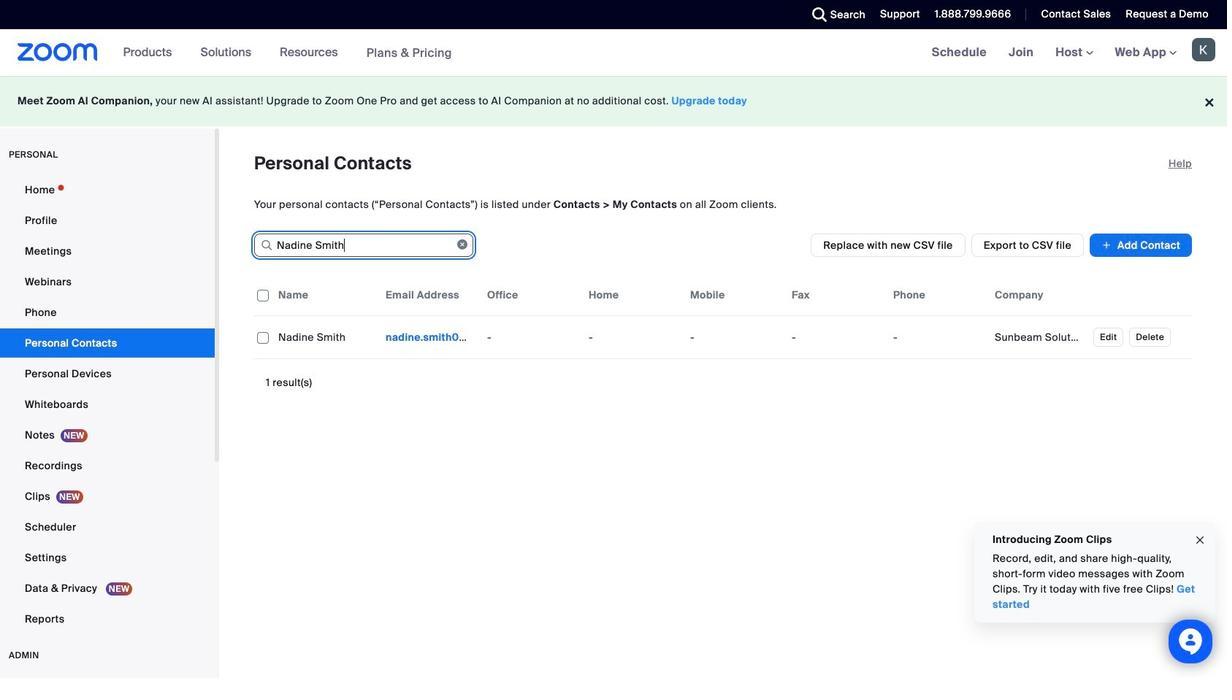 Task type: locate. For each thing, give the bounding box(es) containing it.
banner
[[0, 29, 1227, 77]]

meetings navigation
[[921, 29, 1227, 77]]

footer
[[0, 76, 1227, 126]]

cell
[[380, 323, 481, 352], [888, 323, 989, 352], [989, 323, 1091, 352]]

application
[[254, 275, 1192, 359]]



Task type: vqa. For each thing, say whether or not it's contained in the screenshot.
THAN
no



Task type: describe. For each thing, give the bounding box(es) containing it.
Search Contacts Input text field
[[254, 234, 473, 257]]

personal menu menu
[[0, 175, 215, 636]]

zoom logo image
[[18, 43, 98, 61]]

product information navigation
[[112, 29, 463, 77]]

add image
[[1102, 238, 1112, 253]]

profile picture image
[[1192, 38, 1216, 61]]

3 cell from the left
[[989, 323, 1091, 352]]

2 cell from the left
[[888, 323, 989, 352]]

close image
[[1194, 532, 1206, 549]]

1 cell from the left
[[380, 323, 481, 352]]



